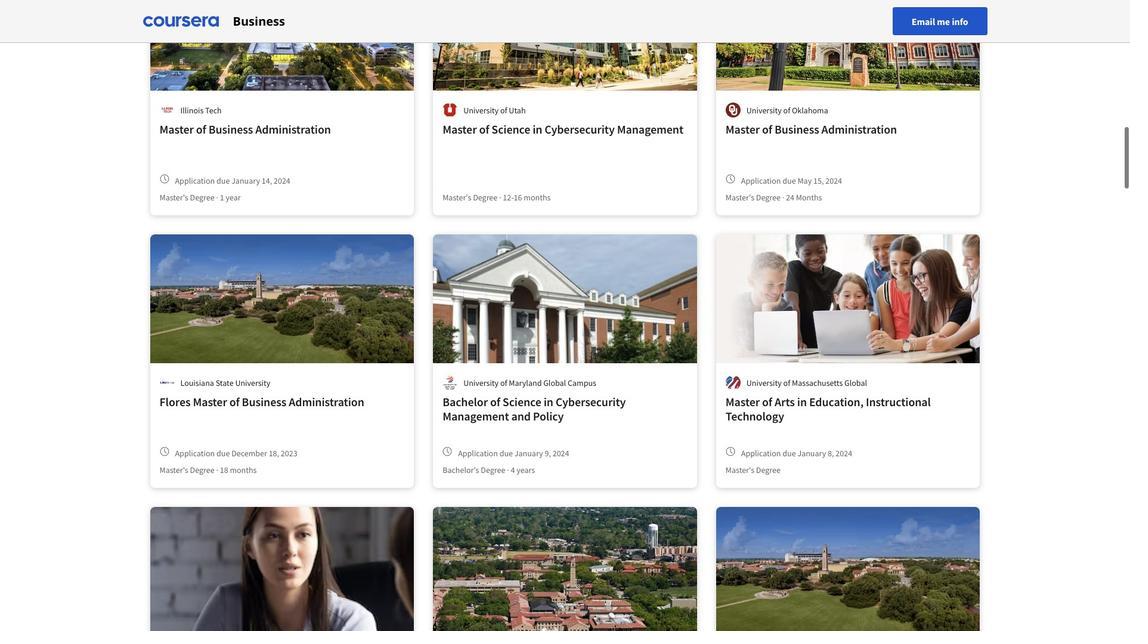 Task type: vqa. For each thing, say whether or not it's contained in the screenshot.
second for
no



Task type: locate. For each thing, give the bounding box(es) containing it.
of left utah
[[500, 105, 507, 115]]

master of business administration for university of oklahoma
[[726, 122, 897, 137]]

global up "education,"
[[845, 377, 867, 388]]

master's
[[160, 192, 188, 203], [443, 192, 471, 203], [726, 192, 755, 203], [160, 465, 188, 475], [726, 465, 755, 475]]

· left 18
[[216, 465, 218, 475]]

master of business administration down tech
[[160, 122, 331, 137]]

18
[[220, 465, 228, 475]]

2024 right 14,
[[274, 175, 290, 186]]

global for cybersecurity
[[543, 377, 566, 388]]

1 global from the left
[[543, 377, 566, 388]]

january up year
[[231, 175, 260, 186]]

university up arts
[[747, 377, 782, 388]]

master's down technology
[[726, 465, 755, 475]]

flores
[[160, 394, 191, 409]]

application due january 14, 2024
[[175, 175, 290, 186]]

2024 for application due january 8, 2024
[[836, 448, 852, 458]]

years
[[517, 465, 535, 475]]

application up bachelor's degree · 4 years
[[458, 448, 498, 458]]

1 horizontal spatial in
[[544, 394, 553, 409]]

global for education,
[[845, 377, 867, 388]]

university of maryland global campus logo image
[[443, 375, 458, 390]]

bachelor's degree · 4 years
[[443, 465, 535, 475]]

1 horizontal spatial master of business administration
[[726, 122, 897, 137]]

louisiana state university
[[180, 377, 270, 388]]

application
[[175, 175, 215, 186], [741, 175, 781, 186], [175, 448, 215, 458], [458, 448, 498, 458], [741, 448, 781, 458]]

in for master of arts in education, instructional technology
[[797, 394, 807, 409]]

degree for 4
[[481, 465, 505, 475]]

administration for application due january 14, 2024
[[255, 122, 331, 137]]

master down university of oklahoma logo
[[726, 122, 760, 137]]

of inside 'bachelor of science in cybersecurity management and policy'
[[490, 394, 500, 409]]

2 horizontal spatial in
[[797, 394, 807, 409]]

email me info
[[912, 15, 968, 27]]

administration
[[255, 122, 331, 137], [822, 122, 897, 137], [289, 394, 364, 409]]

cybersecurity inside 'bachelor of science in cybersecurity management and policy'
[[556, 394, 626, 409]]

due left may in the right top of the page
[[783, 175, 796, 186]]

application for flores master of business administration
[[175, 448, 215, 458]]

university for master of business administration
[[747, 105, 782, 115]]

2 master of business administration from the left
[[726, 122, 897, 137]]

of down louisiana state university
[[229, 394, 240, 409]]

university up bachelor on the bottom
[[464, 377, 499, 388]]

2 horizontal spatial january
[[798, 448, 826, 458]]

15,
[[814, 175, 824, 186]]

of left and
[[490, 394, 500, 409]]

cybersecurity
[[545, 122, 615, 137], [556, 394, 626, 409]]

master for massachusetts
[[726, 394, 760, 409]]

in
[[533, 122, 542, 137], [544, 394, 553, 409], [797, 394, 807, 409]]

management inside 'bachelor of science in cybersecurity management and policy'
[[443, 409, 509, 423]]

due up 1
[[217, 175, 230, 186]]

and
[[511, 409, 531, 423]]

0 horizontal spatial global
[[543, 377, 566, 388]]

8,
[[828, 448, 834, 458]]

of
[[500, 105, 507, 115], [783, 105, 790, 115], [196, 122, 206, 137], [479, 122, 489, 137], [762, 122, 772, 137], [500, 377, 507, 388], [783, 377, 790, 388], [229, 394, 240, 409], [490, 394, 500, 409], [762, 394, 772, 409]]

application up master's degree
[[741, 448, 781, 458]]

0 horizontal spatial master of business administration
[[160, 122, 331, 137]]

2024 for application due may 15, 2024
[[826, 175, 842, 186]]

of left maryland
[[500, 377, 507, 388]]

degree left 1
[[190, 192, 214, 203]]

master's left 24 on the right
[[726, 192, 755, 203]]

university
[[464, 105, 499, 115], [747, 105, 782, 115], [235, 377, 270, 388], [464, 377, 499, 388], [747, 377, 782, 388]]

info
[[952, 15, 968, 27]]

maryland
[[509, 377, 542, 388]]

master's for master's degree · 24 months
[[726, 192, 755, 203]]

university right university of utah logo
[[464, 105, 499, 115]]

of left arts
[[762, 394, 772, 409]]

master's left 12-
[[443, 192, 471, 203]]

of inside master of arts in education, instructional technology
[[762, 394, 772, 409]]

· left '4'
[[507, 465, 509, 475]]

2 global from the left
[[845, 377, 867, 388]]

master
[[160, 122, 194, 137], [443, 122, 477, 137], [726, 122, 760, 137], [193, 394, 227, 409], [726, 394, 760, 409]]

global
[[543, 377, 566, 388], [845, 377, 867, 388]]

application due december 18, 2023
[[175, 448, 297, 458]]

0 horizontal spatial months
[[230, 465, 257, 475]]

1 vertical spatial cybersecurity
[[556, 394, 626, 409]]

· for 24
[[782, 192, 784, 203]]

policy
[[533, 409, 564, 423]]

0 vertical spatial cybersecurity
[[545, 122, 615, 137]]

master down university of massachusetts global logo
[[726, 394, 760, 409]]

· left 24 on the right
[[782, 192, 784, 203]]

management
[[617, 122, 684, 137], [443, 409, 509, 423]]

1 horizontal spatial january
[[515, 448, 543, 458]]

master's for master's degree · 18 months
[[160, 465, 188, 475]]

university of maryland global campus
[[464, 377, 596, 388]]

degree left 18
[[190, 465, 214, 475]]

due up '4'
[[500, 448, 513, 458]]

may
[[798, 175, 812, 186]]

· for 12-
[[499, 192, 501, 203]]

0 vertical spatial months
[[524, 192, 551, 203]]

due left 8,
[[783, 448, 796, 458]]

2024 right 8,
[[836, 448, 852, 458]]

1 vertical spatial months
[[230, 465, 257, 475]]

application for bachelor of science in cybersecurity management and policy
[[458, 448, 498, 458]]

0 vertical spatial science
[[492, 122, 530, 137]]

master of arts in education, instructional technology
[[726, 394, 931, 423]]

0 horizontal spatial in
[[533, 122, 542, 137]]

business
[[233, 13, 285, 29], [209, 122, 253, 137], [775, 122, 819, 137], [242, 394, 286, 409]]

master of business administration
[[160, 122, 331, 137], [726, 122, 897, 137]]

tech
[[205, 105, 222, 115]]

months
[[524, 192, 551, 203], [230, 465, 257, 475]]

global left the campus
[[543, 377, 566, 388]]

degree for 18
[[190, 465, 214, 475]]

university right university of oklahoma logo
[[747, 105, 782, 115]]

months down december
[[230, 465, 257, 475]]

master down university of utah logo
[[443, 122, 477, 137]]

degree left 24 on the right
[[756, 192, 781, 203]]

application up "master's degree · 18 months"
[[175, 448, 215, 458]]

0 horizontal spatial management
[[443, 409, 509, 423]]

0 horizontal spatial january
[[231, 175, 260, 186]]

due
[[217, 175, 230, 186], [783, 175, 796, 186], [217, 448, 230, 458], [500, 448, 513, 458], [783, 448, 796, 458]]

january up years
[[515, 448, 543, 458]]

email
[[912, 15, 935, 27]]

master for utah
[[443, 122, 477, 137]]

degree left 12-
[[473, 192, 498, 203]]

january
[[231, 175, 260, 186], [515, 448, 543, 458], [798, 448, 826, 458]]

january for master of arts in education, instructional technology
[[798, 448, 826, 458]]

2024 right 15,
[[826, 175, 842, 186]]

months right the 16
[[524, 192, 551, 203]]

· for 1
[[216, 192, 218, 203]]

science down maryland
[[503, 394, 541, 409]]

1 horizontal spatial global
[[845, 377, 867, 388]]

1
[[220, 192, 224, 203]]

application for master of arts in education, instructional technology
[[741, 448, 781, 458]]

massachusetts
[[792, 377, 843, 388]]

application due january 9, 2024
[[458, 448, 569, 458]]

of down illinois tech
[[196, 122, 206, 137]]

due up 18
[[217, 448, 230, 458]]

· left 12-
[[499, 192, 501, 203]]

science
[[492, 122, 530, 137], [503, 394, 541, 409]]

in for bachelor of science in cybersecurity management and policy
[[544, 394, 553, 409]]

illinois tech logo image
[[160, 103, 174, 118]]

master of business administration down oklahoma
[[726, 122, 897, 137]]

illinois
[[180, 105, 204, 115]]

due for master of arts in education, instructional technology
[[783, 448, 796, 458]]

16
[[514, 192, 522, 203]]

2024
[[274, 175, 290, 186], [826, 175, 842, 186], [553, 448, 569, 458], [836, 448, 852, 458]]

science inside 'bachelor of science in cybersecurity management and policy'
[[503, 394, 541, 409]]

1 horizontal spatial management
[[617, 122, 684, 137]]

master's left 18
[[160, 465, 188, 475]]

campus
[[568, 377, 596, 388]]

louisiana
[[180, 377, 214, 388]]

bachelor's
[[443, 465, 479, 475]]

2024 right 9,
[[553, 448, 569, 458]]

science down utah
[[492, 122, 530, 137]]

coursera image
[[143, 12, 219, 31]]

master's left 1
[[160, 192, 188, 203]]

master inside master of arts in education, instructional technology
[[726, 394, 760, 409]]

in inside 'bachelor of science in cybersecurity management and policy'
[[544, 394, 553, 409]]

1 vertical spatial science
[[503, 394, 541, 409]]

flores master of business administration
[[160, 394, 364, 409]]

in for master of science in cybersecurity management
[[533, 122, 542, 137]]

1 master of business administration from the left
[[160, 122, 331, 137]]

0 vertical spatial management
[[617, 122, 684, 137]]

master's degree · 1 year
[[160, 192, 241, 203]]

degree for 12-
[[473, 192, 498, 203]]

university of utah
[[464, 105, 526, 115]]

·
[[216, 192, 218, 203], [499, 192, 501, 203], [782, 192, 784, 203], [216, 465, 218, 475], [507, 465, 509, 475]]

degree left '4'
[[481, 465, 505, 475]]

in inside master of arts in education, instructional technology
[[797, 394, 807, 409]]

degree
[[190, 192, 214, 203], [473, 192, 498, 203], [756, 192, 781, 203], [190, 465, 214, 475], [481, 465, 505, 475], [756, 465, 781, 475]]

cybersecurity for bachelor of science in cybersecurity management and policy
[[556, 394, 626, 409]]

1 vertical spatial management
[[443, 409, 509, 423]]

master for oklahoma
[[726, 122, 760, 137]]

· left 1
[[216, 192, 218, 203]]

january left 8,
[[798, 448, 826, 458]]



Task type: describe. For each thing, give the bounding box(es) containing it.
2023
[[281, 448, 297, 458]]

of down university of oklahoma
[[762, 122, 772, 137]]

university of massachusetts global
[[747, 377, 867, 388]]

application due january 8, 2024
[[741, 448, 852, 458]]

2024 for application due january 9, 2024
[[553, 448, 569, 458]]

master's degree · 24 months
[[726, 192, 822, 203]]

master's degree · 18 months
[[160, 465, 257, 475]]

due for bachelor of science in cybersecurity management and policy
[[500, 448, 513, 458]]

bachelor of science in cybersecurity management and policy
[[443, 394, 626, 423]]

application up master's degree · 24 months
[[741, 175, 781, 186]]

9,
[[545, 448, 551, 458]]

of down university of utah
[[479, 122, 489, 137]]

2024 for application due january 14, 2024
[[274, 175, 290, 186]]

· for 4
[[507, 465, 509, 475]]

email me info button
[[893, 7, 987, 35]]

university for master of science in cybersecurity management
[[464, 105, 499, 115]]

me
[[937, 15, 950, 27]]

of left oklahoma
[[783, 105, 790, 115]]

· for 18
[[216, 465, 218, 475]]

master of science in cybersecurity management
[[443, 122, 684, 137]]

master down illinois tech logo
[[160, 122, 194, 137]]

university for master of arts in education, instructional technology
[[747, 377, 782, 388]]

18,
[[269, 448, 279, 458]]

december
[[231, 448, 267, 458]]

education,
[[809, 394, 864, 409]]

24
[[786, 192, 794, 203]]

university of oklahoma
[[747, 105, 828, 115]]

oklahoma
[[792, 105, 828, 115]]

12-
[[503, 192, 514, 203]]

louisiana state university logo image
[[160, 375, 174, 390]]

management for master of science in cybersecurity management
[[617, 122, 684, 137]]

master's for master's degree
[[726, 465, 755, 475]]

administration for application due may 15, 2024
[[822, 122, 897, 137]]

14,
[[262, 175, 272, 186]]

master's degree · 12-16 months
[[443, 192, 551, 203]]

cybersecurity for master of science in cybersecurity management
[[545, 122, 615, 137]]

technology
[[726, 409, 784, 423]]

january for bachelor of science in cybersecurity management and policy
[[515, 448, 543, 458]]

science for master
[[492, 122, 530, 137]]

of up arts
[[783, 377, 790, 388]]

university for bachelor of science in cybersecurity management and policy
[[464, 377, 499, 388]]

master of business administration for illinois tech
[[160, 122, 331, 137]]

application due may 15, 2024
[[741, 175, 842, 186]]

instructional
[[866, 394, 931, 409]]

state
[[216, 377, 234, 388]]

degree down application due january 8, 2024
[[756, 465, 781, 475]]

utah
[[509, 105, 526, 115]]

university up flores master of business administration
[[235, 377, 270, 388]]

arts
[[775, 394, 795, 409]]

degree for 24
[[756, 192, 781, 203]]

due for flores master of business administration
[[217, 448, 230, 458]]

master's for master's degree · 1 year
[[160, 192, 188, 203]]

months
[[796, 192, 822, 203]]

1 horizontal spatial months
[[524, 192, 551, 203]]

master's for master's degree · 12-16 months
[[443, 192, 471, 203]]

management for bachelor of science in cybersecurity management and policy
[[443, 409, 509, 423]]

science for bachelor
[[503, 394, 541, 409]]

master down the louisiana
[[193, 394, 227, 409]]

application up master's degree · 1 year at the left top of page
[[175, 175, 215, 186]]

illinois tech
[[180, 105, 222, 115]]

4
[[511, 465, 515, 475]]

year
[[226, 192, 241, 203]]

bachelor
[[443, 394, 488, 409]]

university of oklahoma logo image
[[726, 103, 741, 118]]

university of massachusetts global logo image
[[726, 375, 741, 390]]

university of utah logo image
[[443, 103, 458, 118]]

degree for 1
[[190, 192, 214, 203]]

master's degree
[[726, 465, 781, 475]]



